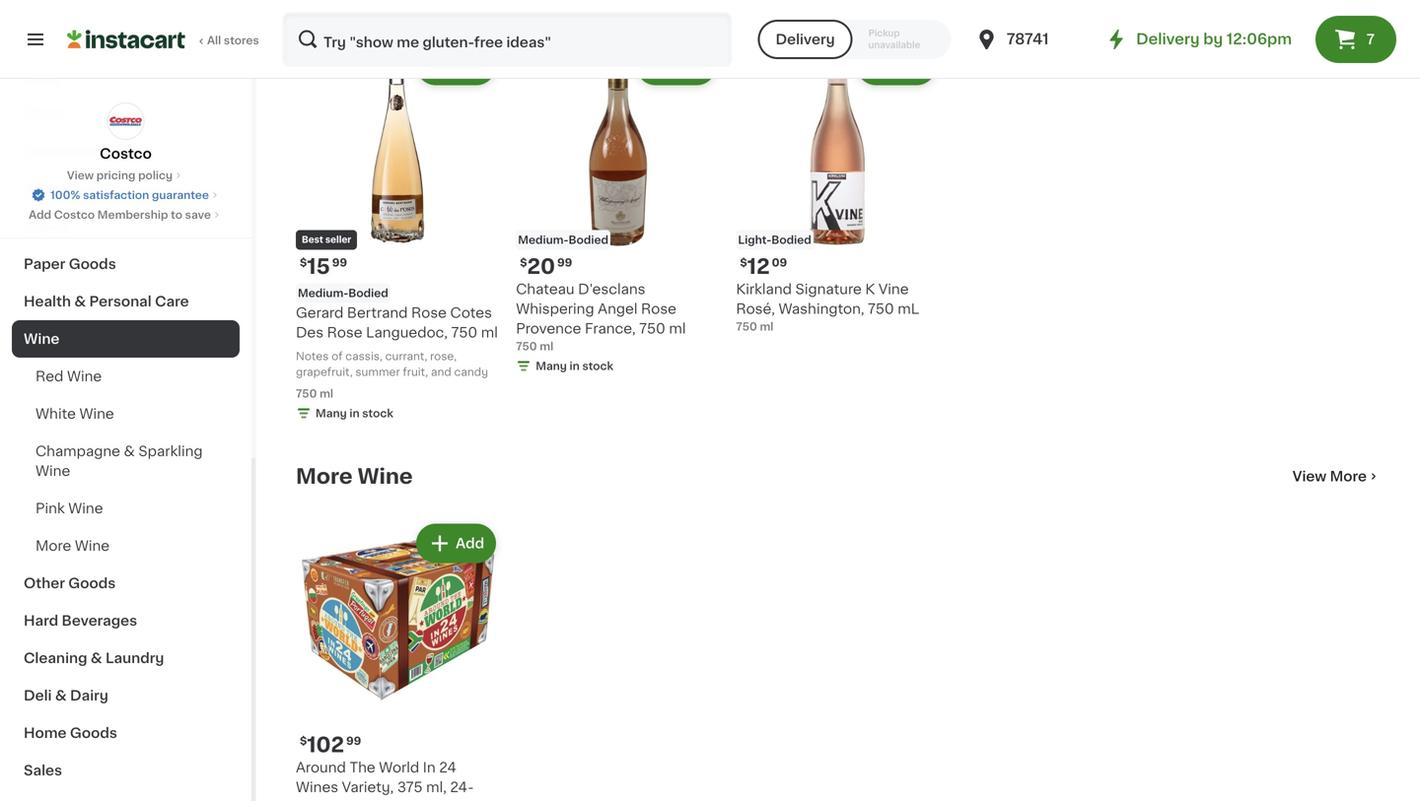 Task type: vqa. For each thing, say whether or not it's contained in the screenshot.
great grains cereal cranberry almond grains
no



Task type: describe. For each thing, give the bounding box(es) containing it.
seller
[[325, 236, 351, 245]]

1 vertical spatial stock
[[362, 408, 393, 419]]

add button for 12
[[858, 48, 934, 83]]

france,
[[585, 322, 636, 336]]

paper goods link
[[12, 246, 240, 283]]

gerard bertrand rose cotes des rose languedoc, 750 ml
[[296, 306, 498, 340]]

99 for 15
[[332, 257, 347, 268]]

languedoc,
[[366, 326, 448, 340]]

goods for other goods
[[68, 577, 116, 591]]

light-
[[738, 235, 771, 246]]

750 right france,
[[639, 322, 666, 336]]

paper goods
[[24, 257, 116, 271]]

health
[[24, 295, 71, 309]]

ml inside gerard bertrand rose cotes des rose languedoc, 750 ml
[[481, 326, 498, 340]]

world
[[379, 761, 419, 775]]

des
[[296, 326, 324, 340]]

750 down k
[[868, 302, 894, 316]]

d'esclans
[[578, 283, 645, 296]]

care
[[155, 295, 189, 309]]

09
[[772, 257, 787, 268]]

0 vertical spatial stock
[[582, 361, 613, 372]]

angel
[[598, 302, 638, 316]]

light-bodied
[[738, 235, 811, 246]]

signature
[[795, 283, 862, 296]]

1 horizontal spatial more wine
[[296, 467, 413, 487]]

candy
[[454, 367, 488, 378]]

delivery by 12:06pm link
[[1105, 28, 1292, 51]]

deli
[[24, 689, 52, 703]]

laundry
[[105, 652, 164, 666]]

1 vertical spatial more wine
[[36, 539, 110, 553]]

item carousel region containing 15
[[268, 34, 1381, 434]]

1 horizontal spatial rose
[[411, 306, 447, 320]]

15
[[307, 256, 330, 277]]

0 horizontal spatial more
[[36, 539, 71, 553]]

wine inside 'link'
[[67, 370, 102, 384]]

rosé,
[[736, 302, 775, 316]]

view pricing policy
[[67, 170, 173, 181]]

$ for 12
[[740, 257, 747, 268]]

rose,
[[430, 351, 457, 362]]

375
[[397, 781, 423, 795]]

$ for 102
[[300, 736, 307, 747]]

white
[[36, 407, 76, 421]]

pink wine link
[[12, 490, 240, 528]]

personal
[[89, 295, 152, 309]]

& for beer
[[60, 182, 72, 196]]

1 horizontal spatial medium-bodied
[[518, 235, 608, 246]]

save
[[185, 210, 211, 220]]

notes
[[296, 351, 329, 362]]

champagne & sparkling wine link
[[12, 433, 240, 490]]

7 button
[[1316, 16, 1396, 63]]

view pricing policy link
[[67, 168, 185, 183]]

goods for paper goods
[[69, 257, 116, 271]]

health & personal care link
[[12, 283, 240, 321]]

home goods link
[[12, 715, 240, 752]]

wines
[[296, 781, 338, 795]]

2 horizontal spatial more
[[1330, 470, 1367, 484]]

costco link
[[100, 103, 152, 164]]

currant,
[[385, 351, 427, 362]]

750 down grapefruit,
[[296, 389, 317, 399]]

kirkland
[[736, 283, 792, 296]]

paper
[[24, 257, 65, 271]]

of
[[331, 351, 343, 362]]

around
[[296, 761, 346, 775]]

instacart logo image
[[67, 28, 185, 51]]

pricing
[[96, 170, 135, 181]]

78741
[[1007, 32, 1049, 46]]

product group containing 102
[[296, 520, 500, 802]]

stores
[[224, 35, 259, 46]]

red wine link
[[12, 358, 240, 395]]

by
[[1203, 32, 1223, 46]]

baby
[[24, 70, 61, 84]]

ml inside kirkland signature k vine rosé, washington, 750 ml 750 ml
[[760, 322, 774, 332]]

cleaning & laundry
[[24, 652, 164, 666]]

guarantee
[[152, 190, 209, 201]]

champagne & sparkling wine
[[36, 445, 203, 478]]

750 inside gerard bertrand rose cotes des rose languedoc, 750 ml
[[451, 326, 478, 340]]

home goods
[[24, 727, 117, 741]]

$ for 20
[[520, 257, 527, 268]]

deli & dairy
[[24, 689, 108, 703]]

wine inside champagne & sparkling wine
[[36, 464, 70, 478]]

grapefruit,
[[296, 367, 353, 378]]

99 for 102
[[346, 736, 361, 747]]

$ 12 09
[[740, 256, 787, 277]]

red wine
[[36, 370, 102, 384]]

other goods link
[[12, 565, 240, 603]]

cider
[[75, 182, 114, 196]]

provence
[[516, 322, 581, 336]]

ml,
[[426, 781, 447, 795]]

chateau
[[516, 283, 575, 296]]

100% satisfaction guarantee button
[[31, 183, 221, 203]]

0 horizontal spatial more wine link
[[12, 528, 240, 565]]

goods for home goods
[[70, 727, 117, 741]]

red
[[36, 370, 63, 384]]

delivery for delivery
[[776, 33, 835, 46]]

notes of cassis, currant, rose, grapefruit, summer fruit, and candy
[[296, 351, 488, 378]]

costco logo image
[[107, 103, 144, 140]]

the
[[350, 761, 375, 775]]

100% satisfaction guarantee
[[50, 190, 209, 201]]

1 vertical spatial medium-
[[298, 288, 348, 299]]

view for view more
[[1292, 470, 1327, 484]]

1 horizontal spatial medium-
[[518, 235, 569, 246]]

cotes
[[450, 306, 492, 320]]

12:06pm
[[1227, 32, 1292, 46]]

cassis,
[[345, 351, 383, 362]]

beverages
[[62, 614, 137, 628]]



Task type: locate. For each thing, give the bounding box(es) containing it.
kirkland signature k vine rosé, washington, 750 ml 750 ml
[[736, 283, 919, 332]]

1 horizontal spatial view
[[1292, 470, 1327, 484]]

stock down france,
[[582, 361, 613, 372]]

bodied up $ 20 99
[[569, 235, 608, 246]]

view
[[67, 170, 94, 181], [1292, 470, 1327, 484]]

add button for 102
[[418, 526, 494, 562]]

ml
[[898, 302, 919, 316]]

rose up of
[[327, 326, 362, 340]]

ml right france,
[[669, 322, 686, 336]]

all
[[207, 35, 221, 46]]

ml down cotes on the top of page
[[481, 326, 498, 340]]

1 vertical spatial costco
[[54, 210, 95, 220]]

sparkling
[[138, 445, 203, 459]]

1 horizontal spatial stock
[[582, 361, 613, 372]]

1 horizontal spatial in
[[570, 361, 580, 372]]

many down the 750 ml
[[316, 408, 347, 419]]

delivery
[[1136, 32, 1200, 46], [776, 33, 835, 46]]

0 vertical spatial item carousel region
[[268, 34, 1381, 434]]

99 up the
[[346, 736, 361, 747]]

$ inside "$ 15 99"
[[300, 257, 307, 268]]

2 horizontal spatial rose
[[641, 302, 677, 316]]

medium-bodied up gerard
[[298, 288, 388, 299]]

0 horizontal spatial medium-bodied
[[298, 288, 388, 299]]

other goods
[[24, 577, 116, 591]]

cleaning
[[24, 652, 87, 666]]

costco
[[100, 147, 152, 161], [54, 210, 95, 220]]

2 vertical spatial goods
[[70, 727, 117, 741]]

white wine link
[[12, 395, 240, 433]]

& for deli
[[55, 689, 67, 703]]

many down provence at the left of the page
[[536, 361, 567, 372]]

1 horizontal spatial bodied
[[569, 235, 608, 246]]

102
[[307, 735, 344, 756]]

750 ml
[[296, 389, 333, 399]]

rose inside "chateau d'esclans whispering angel rose provence france, 750 ml 750 ml"
[[641, 302, 677, 316]]

product group containing 15
[[296, 42, 500, 426]]

2 item carousel region from the top
[[268, 512, 1381, 802]]

cleaning & laundry link
[[12, 640, 240, 677]]

1 vertical spatial in
[[349, 408, 360, 419]]

0 horizontal spatial view
[[67, 170, 94, 181]]

product group containing 20
[[516, 42, 720, 378]]

0 horizontal spatial many in stock
[[316, 408, 393, 419]]

$ for 15
[[300, 257, 307, 268]]

99 for 20
[[557, 257, 572, 268]]

delivery for delivery by 12:06pm
[[1136, 32, 1200, 46]]

7
[[1367, 33, 1375, 46]]

more wine link down the 750 ml
[[296, 465, 413, 489]]

gerard
[[296, 306, 344, 320]]

ml down provence at the left of the page
[[540, 341, 553, 352]]

1 vertical spatial view
[[1292, 470, 1327, 484]]

0 vertical spatial in
[[570, 361, 580, 372]]

service type group
[[758, 20, 951, 59]]

1 vertical spatial many in stock
[[316, 408, 393, 419]]

delivery button
[[758, 20, 853, 59]]

99 right 15 at the top of page
[[332, 257, 347, 268]]

more
[[296, 467, 353, 487], [1330, 470, 1367, 484], [36, 539, 71, 553]]

1 vertical spatial item carousel region
[[268, 512, 1381, 802]]

ml down rosé, at the right of page
[[760, 322, 774, 332]]

wine link
[[12, 321, 240, 358]]

medium-
[[518, 235, 569, 246], [298, 288, 348, 299]]

12
[[747, 256, 770, 277]]

750
[[868, 302, 894, 316], [736, 322, 757, 332], [639, 322, 666, 336], [451, 326, 478, 340], [516, 341, 537, 352], [296, 389, 317, 399]]

750 down cotes on the top of page
[[451, 326, 478, 340]]

beer & cider link
[[12, 171, 240, 208]]

item carousel region containing 102
[[268, 512, 1381, 802]]

$ 15 99
[[300, 256, 347, 277]]

champagne
[[36, 445, 120, 459]]

white wine
[[36, 407, 114, 421]]

medium- up gerard
[[298, 288, 348, 299]]

$ inside $ 20 99
[[520, 257, 527, 268]]

add button for 20
[[638, 48, 714, 83]]

costco up view pricing policy link
[[100, 147, 152, 161]]

costco down 100%
[[54, 210, 95, 220]]

rose right angel
[[641, 302, 677, 316]]

0 vertical spatial many in stock
[[536, 361, 613, 372]]

1 vertical spatial goods
[[68, 577, 116, 591]]

many in stock down provence at the left of the page
[[536, 361, 613, 372]]

0 horizontal spatial many
[[316, 408, 347, 419]]

all stores link
[[67, 12, 260, 67]]

add costco membership to save
[[29, 210, 211, 220]]

bodied up bertrand
[[348, 288, 388, 299]]

goods up beverages
[[68, 577, 116, 591]]

1 horizontal spatial many
[[536, 361, 567, 372]]

other
[[24, 577, 65, 591]]

satisfaction
[[83, 190, 149, 201]]

bodied for 12
[[771, 235, 811, 246]]

floral
[[24, 107, 63, 121]]

$ down best
[[300, 257, 307, 268]]

count
[[296, 801, 336, 802]]

item carousel region
[[268, 34, 1381, 434], [268, 512, 1381, 802]]

$ 102 99
[[300, 735, 361, 756]]

ml
[[760, 322, 774, 332], [669, 322, 686, 336], [481, 326, 498, 340], [540, 341, 553, 352], [320, 389, 333, 399]]

& right health
[[74, 295, 86, 309]]

delivery by 12:06pm
[[1136, 32, 1292, 46]]

stock down 'summer'
[[362, 408, 393, 419]]

deli & dairy link
[[12, 677, 240, 715]]

best
[[302, 236, 323, 245]]

& for cleaning
[[91, 652, 102, 666]]

medium- up "20"
[[518, 235, 569, 246]]

add for 12
[[896, 59, 925, 72]]

750 down rosé, at the right of page
[[736, 322, 757, 332]]

24-
[[450, 781, 474, 795]]

1 horizontal spatial costco
[[100, 147, 152, 161]]

around the world in 24 wines variety, 375 ml, 24- count
[[296, 761, 474, 802]]

& for health
[[74, 295, 86, 309]]

view more
[[1292, 470, 1367, 484]]

1 vertical spatial medium-bodied
[[298, 288, 388, 299]]

& right beer
[[60, 182, 72, 196]]

1 item carousel region from the top
[[268, 34, 1381, 434]]

more wine down the 750 ml
[[296, 467, 413, 487]]

more wine link up other goods
[[12, 528, 240, 565]]

None search field
[[282, 12, 732, 67]]

electronics
[[24, 145, 104, 159]]

bodied up 09
[[771, 235, 811, 246]]

many in stock down the 750 ml
[[316, 408, 393, 419]]

0 vertical spatial many
[[536, 361, 567, 372]]

& down the white wine link
[[124, 445, 135, 459]]

0 horizontal spatial bodied
[[348, 288, 388, 299]]

best seller
[[302, 236, 351, 245]]

bodied for 20
[[569, 235, 608, 246]]

0 vertical spatial goods
[[69, 257, 116, 271]]

sales link
[[12, 752, 240, 790]]

99 right "20"
[[557, 257, 572, 268]]

99 inside "$ 15 99"
[[332, 257, 347, 268]]

& inside champagne & sparkling wine
[[124, 445, 135, 459]]

more wine up other goods
[[36, 539, 110, 553]]

0 horizontal spatial costco
[[54, 210, 95, 220]]

medium-bodied up $ 20 99
[[518, 235, 608, 246]]

0 vertical spatial view
[[67, 170, 94, 181]]

0 horizontal spatial delivery
[[776, 33, 835, 46]]

1 horizontal spatial more wine link
[[296, 465, 413, 489]]

0 horizontal spatial medium-
[[298, 288, 348, 299]]

bodied
[[771, 235, 811, 246], [569, 235, 608, 246], [348, 288, 388, 299]]

washington,
[[779, 302, 864, 316]]

0 vertical spatial more wine link
[[296, 465, 413, 489]]

and
[[431, 367, 451, 378]]

goods down dairy
[[70, 727, 117, 741]]

1 horizontal spatial more
[[296, 467, 353, 487]]

rose up languedoc, at top
[[411, 306, 447, 320]]

$ up chateau
[[520, 257, 527, 268]]

0 vertical spatial more wine
[[296, 467, 413, 487]]

& right deli
[[55, 689, 67, 703]]

add for 102
[[456, 537, 484, 551]]

delivery inside button
[[776, 33, 835, 46]]

summer
[[355, 367, 400, 378]]

hard beverages link
[[12, 603, 240, 640]]

0 vertical spatial medium-
[[518, 235, 569, 246]]

liquor link
[[12, 208, 240, 246]]

ml down grapefruit,
[[320, 389, 333, 399]]

hard beverages
[[24, 614, 137, 628]]

99 inside $ 20 99
[[557, 257, 572, 268]]

0 horizontal spatial stock
[[362, 408, 393, 419]]

in
[[423, 761, 436, 775]]

home
[[24, 727, 67, 741]]

goods up health & personal care
[[69, 257, 116, 271]]

add for 20
[[676, 59, 705, 72]]

view for view pricing policy
[[67, 170, 94, 181]]

in down 'summer'
[[349, 408, 360, 419]]

750 down provence at the left of the page
[[516, 341, 537, 352]]

$ down light-
[[740, 257, 747, 268]]

to
[[171, 210, 182, 220]]

& down beverages
[[91, 652, 102, 666]]

beer & cider
[[24, 182, 114, 196]]

medium-bodied
[[518, 235, 608, 246], [298, 288, 388, 299]]

in down provence at the left of the page
[[570, 361, 580, 372]]

1 vertical spatial more wine link
[[12, 528, 240, 565]]

vine
[[879, 283, 909, 296]]

beer
[[24, 182, 57, 196]]

rose
[[641, 302, 677, 316], [411, 306, 447, 320], [327, 326, 362, 340]]

chateau d'esclans whispering angel rose provence france, 750 ml 750 ml
[[516, 283, 686, 352]]

$ inside $ 12 09
[[740, 257, 747, 268]]

99 inside the "$ 102 99"
[[346, 736, 361, 747]]

1 horizontal spatial many in stock
[[536, 361, 613, 372]]

$ 20 99
[[520, 257, 572, 277]]

0 vertical spatial medium-bodied
[[518, 235, 608, 246]]

0 horizontal spatial more wine
[[36, 539, 110, 553]]

0 horizontal spatial in
[[349, 408, 360, 419]]

pink
[[36, 502, 65, 516]]

$ inside the "$ 102 99"
[[300, 736, 307, 747]]

$ up around
[[300, 736, 307, 747]]

pink wine
[[36, 502, 103, 516]]

product group
[[296, 42, 500, 426], [516, 42, 720, 378], [736, 42, 940, 335], [296, 520, 500, 802]]

& for champagne
[[124, 445, 135, 459]]

2 horizontal spatial bodied
[[771, 235, 811, 246]]

24
[[439, 761, 456, 775]]

1 horizontal spatial delivery
[[1136, 32, 1200, 46]]

health & personal care
[[24, 295, 189, 309]]

more wine
[[296, 467, 413, 487], [36, 539, 110, 553]]

20
[[527, 257, 555, 277]]

liquor
[[24, 220, 69, 234]]

many
[[536, 361, 567, 372], [316, 408, 347, 419]]

product group containing 12
[[736, 42, 940, 335]]

0 vertical spatial costco
[[100, 147, 152, 161]]

Search field
[[284, 14, 730, 65]]

0 horizontal spatial rose
[[327, 326, 362, 340]]

1 vertical spatial many
[[316, 408, 347, 419]]



